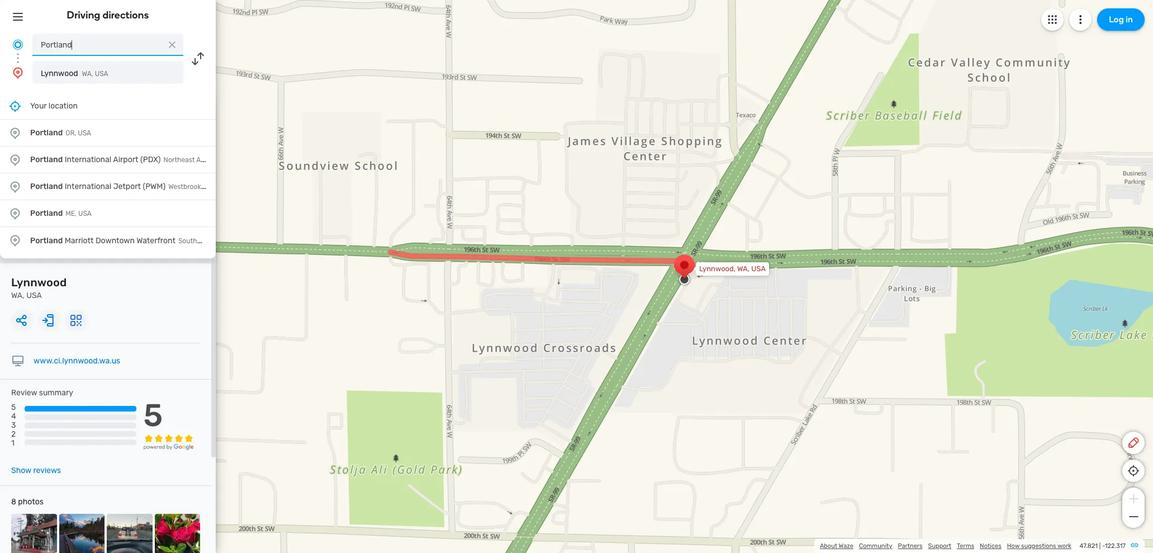 Task type: describe. For each thing, give the bounding box(es) containing it.
www.ci.lynnwood.wa.us
[[34, 356, 120, 366]]

about
[[820, 543, 838, 550]]

1 vertical spatial lynnwood
[[11, 276, 67, 289]]

0 horizontal spatial usa
[[26, 291, 42, 300]]

image 4 of lynnwood, lynnwood image
[[155, 514, 200, 553]]

image 2 of lynnwood, lynnwood image
[[59, 514, 105, 553]]

47.821 | -122.317
[[1080, 543, 1126, 550]]

1 horizontal spatial usa
[[95, 70, 108, 78]]

review summary
[[11, 388, 73, 398]]

zoom in image
[[1127, 492, 1141, 506]]

5 4 3 2 1
[[11, 403, 16, 448]]

community
[[860, 543, 893, 550]]

Choose starting point text field
[[32, 34, 183, 56]]

notices
[[980, 543, 1002, 550]]

work
[[1058, 543, 1072, 550]]

link image
[[1131, 541, 1140, 550]]

1
[[11, 439, 15, 448]]

recenter image
[[8, 99, 22, 113]]

2
[[11, 430, 16, 439]]

partners
[[898, 543, 923, 550]]

partners link
[[898, 543, 923, 550]]

directions
[[103, 9, 149, 21]]

about waze link
[[820, 543, 854, 550]]

5 for 5
[[144, 397, 163, 434]]

122.317
[[1106, 543, 1126, 550]]

0 horizontal spatial wa,
[[11, 291, 24, 300]]

image 3 of lynnwood, lynnwood image
[[107, 514, 152, 553]]

4 option from the top
[[0, 200, 216, 227]]

3 option from the top
[[0, 173, 216, 200]]

5 for 5 4 3 2 1
[[11, 403, 16, 412]]

1 option from the top
[[0, 120, 216, 147]]

support link
[[929, 543, 952, 550]]

photos
[[18, 497, 44, 507]]

terms link
[[958, 543, 975, 550]]

www.ci.lynnwood.wa.us link
[[34, 356, 120, 366]]

2 horizontal spatial wa,
[[738, 265, 750, 273]]

4
[[11, 412, 16, 421]]

5 option from the top
[[0, 227, 216, 254]]

0 vertical spatial lynnwood
[[41, 69, 78, 78]]

1 horizontal spatial wa,
[[82, 70, 93, 78]]

x image
[[167, 39, 178, 50]]

0 vertical spatial location image
[[11, 66, 25, 79]]

support
[[929, 543, 952, 550]]



Task type: vqa. For each thing, say whether or not it's contained in the screenshot.
photos
yes



Task type: locate. For each thing, give the bounding box(es) containing it.
lynnwood
[[41, 69, 78, 78], [11, 276, 67, 289]]

show
[[11, 466, 31, 475]]

location image
[[8, 180, 22, 193], [8, 207, 22, 220], [8, 234, 22, 247]]

computer image
[[11, 355, 25, 368]]

how suggestions work link
[[1008, 543, 1072, 550]]

lynnwood,
[[700, 265, 736, 273]]

location image
[[11, 66, 25, 79], [8, 126, 22, 140], [8, 153, 22, 166]]

1 vertical spatial location image
[[8, 126, 22, 140]]

1 vertical spatial location image
[[8, 207, 22, 220]]

0 vertical spatial lynnwood wa, usa
[[41, 69, 108, 78]]

0 vertical spatial location image
[[8, 180, 22, 193]]

2 vertical spatial location image
[[8, 153, 22, 166]]

5
[[144, 397, 163, 434], [11, 403, 16, 412]]

suggestions
[[1022, 543, 1057, 550]]

about waze community partners support terms notices how suggestions work
[[820, 543, 1072, 550]]

usa
[[95, 70, 108, 78], [752, 265, 766, 273], [26, 291, 42, 300]]

terms
[[958, 543, 975, 550]]

5 inside 5 4 3 2 1
[[11, 403, 16, 412]]

8
[[11, 497, 16, 507]]

2 vertical spatial location image
[[8, 234, 22, 247]]

lynnwood wa, usa
[[41, 69, 108, 78], [11, 276, 67, 300]]

notices link
[[980, 543, 1002, 550]]

option
[[0, 120, 216, 147], [0, 147, 216, 173], [0, 173, 216, 200], [0, 200, 216, 227], [0, 227, 216, 254]]

reviews
[[33, 466, 61, 475]]

2 location image from the top
[[8, 207, 22, 220]]

community link
[[860, 543, 893, 550]]

2 option from the top
[[0, 147, 216, 173]]

show reviews
[[11, 466, 61, 475]]

current location image
[[11, 38, 25, 51]]

waze
[[839, 543, 854, 550]]

1 vertical spatial lynnwood wa, usa
[[11, 276, 67, 300]]

driving directions
[[67, 9, 149, 21]]

3 location image from the top
[[8, 234, 22, 247]]

image 1 of lynnwood, lynnwood image
[[11, 514, 57, 553]]

how
[[1008, 543, 1020, 550]]

wa,
[[82, 70, 93, 78], [738, 265, 750, 273], [11, 291, 24, 300]]

pencil image
[[1128, 436, 1141, 450]]

1 vertical spatial wa,
[[738, 265, 750, 273]]

1 horizontal spatial 5
[[144, 397, 163, 434]]

2 vertical spatial wa,
[[11, 291, 24, 300]]

list box
[[0, 93, 216, 258]]

3
[[11, 421, 16, 430]]

1 location image from the top
[[8, 180, 22, 193]]

zoom out image
[[1127, 510, 1141, 523]]

-
[[1103, 543, 1106, 550]]

driving
[[67, 9, 100, 21]]

47.821
[[1080, 543, 1098, 550]]

8 photos
[[11, 497, 44, 507]]

0 vertical spatial usa
[[95, 70, 108, 78]]

review
[[11, 388, 37, 398]]

0 horizontal spatial 5
[[11, 403, 16, 412]]

1 vertical spatial usa
[[752, 265, 766, 273]]

lynnwood, wa, usa
[[700, 265, 766, 273]]

summary
[[39, 388, 73, 398]]

2 horizontal spatial usa
[[752, 265, 766, 273]]

2 vertical spatial usa
[[26, 291, 42, 300]]

0 vertical spatial wa,
[[82, 70, 93, 78]]

|
[[1100, 543, 1101, 550]]



